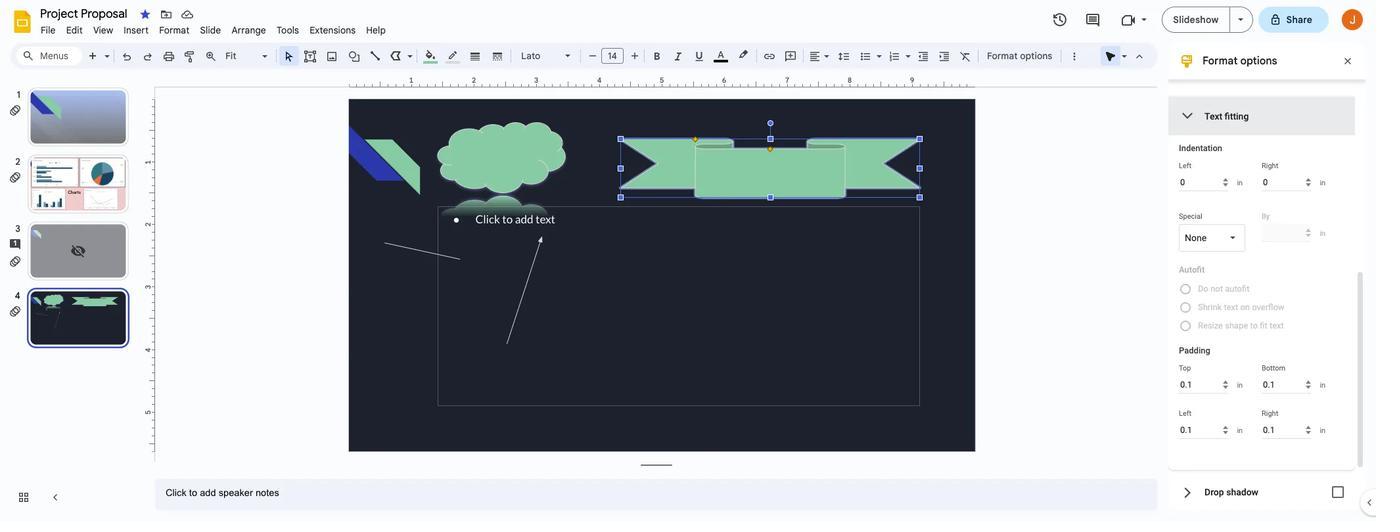 Task type: vqa. For each thing, say whether or not it's contained in the screenshot.
A at the left top
no



Task type: describe. For each thing, give the bounding box(es) containing it.
do not autofit
[[1198, 284, 1250, 294]]

insert image image
[[324, 47, 340, 65]]

format menu item
[[154, 22, 195, 38]]

0 horizontal spatial text
[[1224, 302, 1239, 312]]

navigation inside "format options" application
[[0, 74, 145, 521]]

drop
[[1205, 487, 1224, 498]]

fitting
[[1225, 111, 1249, 121]]

in for "right indent, measured in inches. value must be between -2.1778 and 2.0641" text field
[[1320, 178, 1326, 187]]

new slide with layout image
[[101, 47, 110, 52]]

in for right padding, measured in inches. value must be between 0 and 2.1641 text box on the bottom of the page
[[1320, 426, 1326, 435]]

Right padding, measured in inches. Value must be between 0 and 2.1641 text field
[[1262, 421, 1312, 439]]

options inside format options section
[[1241, 55, 1278, 68]]

right for "right indent, measured in inches. value must be between -2.1778 and 2.0641" text field
[[1262, 162, 1279, 170]]

text
[[1205, 111, 1223, 121]]

drop shadow tab
[[1169, 470, 1355, 515]]

right for right padding, measured in inches. value must be between 0 and 2.1641 text box on the bottom of the page
[[1262, 410, 1279, 418]]

format options application
[[0, 0, 1376, 521]]

lato
[[521, 50, 541, 62]]

resize shape to fit text
[[1198, 321, 1284, 331]]

indentation
[[1179, 143, 1223, 153]]

slide
[[200, 24, 221, 36]]

help menu item
[[361, 22, 391, 38]]

fill color: light 2 #82c7a5, close to light cyan 1 image
[[423, 47, 438, 64]]

1 horizontal spatial text
[[1270, 321, 1284, 331]]

in for bottom padding, measured in inches. value must be between 0 and 0.5528 "text box"
[[1320, 381, 1326, 389]]

arrange
[[232, 24, 266, 36]]

format options inside button
[[987, 50, 1053, 62]]

line & paragraph spacing image
[[836, 47, 852, 65]]

none
[[1185, 233, 1207, 243]]

presentation options image
[[1238, 18, 1243, 21]]

do
[[1198, 284, 1209, 294]]

select line image
[[404, 47, 413, 52]]

font list. lato selected. option
[[521, 47, 557, 65]]

fit
[[1260, 321, 1268, 331]]

shape
[[1225, 321, 1248, 331]]

shrink text on overflow
[[1198, 302, 1285, 312]]

overflow
[[1252, 302, 1285, 312]]

share button
[[1258, 7, 1329, 33]]

none option
[[1185, 231, 1207, 245]]

highlight color image
[[736, 47, 751, 62]]

file menu item
[[35, 22, 61, 38]]

share
[[1287, 14, 1313, 26]]

main toolbar
[[82, 0, 1085, 510]]

menu bar inside the menu bar banner
[[35, 17, 391, 39]]

live pointer settings image
[[1119, 47, 1127, 52]]

Toggle shadow checkbox
[[1325, 479, 1351, 505]]

Right indent, measured in inches. Value must be between -2.1778 and 2.0641 text field
[[1262, 174, 1312, 191]]

edit menu item
[[61, 22, 88, 38]]

Do not autofit radio
[[1179, 280, 1346, 298]]

Font size field
[[601, 48, 629, 67]]

text fitting tab
[[1169, 97, 1355, 135]]

slide menu item
[[195, 22, 226, 38]]

Rename text field
[[35, 5, 135, 21]]

special
[[1179, 212, 1203, 221]]

Resize shape to fit text radio
[[1179, 317, 1346, 335]]

toggle shadow image
[[1325, 479, 1351, 505]]

view
[[93, 24, 113, 36]]

drop shadow
[[1205, 487, 1259, 498]]

Bottom padding, measured in inches. Value must be between 0 and 0.5528 text field
[[1262, 376, 1312, 394]]

format options button
[[981, 46, 1059, 66]]

autofit
[[1179, 265, 1205, 275]]

Left indent, measured in inches. Value must be between -5.6331 and 2.0641 text field
[[1179, 174, 1229, 191]]

format inside 'menu item'
[[159, 24, 190, 36]]

slideshow button
[[1162, 7, 1230, 33]]

by
[[1262, 212, 1270, 221]]

slideshow
[[1174, 14, 1219, 26]]

shape image
[[347, 47, 362, 65]]

on
[[1241, 302, 1250, 312]]

border weight list. 1px selected. option
[[468, 47, 483, 65]]

format options section
[[1169, 0, 1366, 515]]

in for the left padding, measured in inches. value must be between 0 and 2.1641 text box at right bottom
[[1237, 426, 1243, 435]]



Task type: locate. For each thing, give the bounding box(es) containing it.
in
[[1237, 178, 1243, 187], [1320, 178, 1326, 187], [1320, 229, 1326, 238], [1237, 381, 1243, 389], [1320, 381, 1326, 389], [1237, 426, 1243, 435], [1320, 426, 1326, 435]]

extensions menu item
[[304, 22, 361, 38]]

in right special indent amount, measured in inches. value must be between 0.01 and 2.0641 text box
[[1320, 229, 1326, 238]]

right up "right indent, measured in inches. value must be between -2.1778 and 2.0641" text field
[[1262, 162, 1279, 170]]

view menu item
[[88, 22, 119, 38]]

format inside section
[[1203, 55, 1238, 68]]

0 vertical spatial text
[[1224, 302, 1239, 312]]

mode and view toolbar
[[1100, 43, 1150, 69]]

left for the left padding, measured in inches. value must be between 0 and 2.1641 text box at right bottom
[[1179, 410, 1192, 418]]

menu bar containing file
[[35, 17, 391, 39]]

2 horizontal spatial format
[[1203, 55, 1238, 68]]

Zoom field
[[222, 47, 273, 66]]

arrange menu item
[[226, 22, 271, 38]]

shadow
[[1227, 487, 1259, 498]]

options
[[1020, 50, 1053, 62], [1241, 55, 1278, 68]]

in right the left padding, measured in inches. value must be between 0 and 2.1641 text box at right bottom
[[1237, 426, 1243, 435]]

in right top padding, measured in inches. value must be between 0 and 0.5528 text box
[[1237, 381, 1243, 389]]

text left on
[[1224, 302, 1239, 312]]

in for special indent amount, measured in inches. value must be between 0.01 and 2.0641 text box
[[1320, 229, 1326, 238]]

format inside button
[[987, 50, 1018, 62]]

Zoom text field
[[223, 47, 260, 65]]

text right fit at the right bottom of page
[[1270, 321, 1284, 331]]

left down indentation
[[1179, 162, 1192, 170]]

options inside format options button
[[1020, 50, 1053, 62]]

0 vertical spatial left
[[1179, 162, 1192, 170]]

text fitting
[[1205, 111, 1249, 121]]

border color: dark 2 light gray 1 image
[[445, 47, 460, 64]]

resize
[[1198, 321, 1223, 331]]

padding
[[1179, 346, 1211, 356]]

1 vertical spatial right
[[1262, 410, 1279, 418]]

menu bar banner
[[0, 0, 1376, 521]]

format options inside section
[[1203, 55, 1278, 68]]

navigation
[[0, 74, 145, 521]]

in right right padding, measured in inches. value must be between 0 and 2.1641 text box on the bottom of the page
[[1320, 426, 1326, 435]]

left up the left padding, measured in inches. value must be between 0 and 2.1641 text box at right bottom
[[1179, 410, 1192, 418]]

1 horizontal spatial options
[[1241, 55, 1278, 68]]

text color image
[[714, 47, 728, 62]]

Shrink text on overflow radio
[[1179, 298, 1346, 317]]

right up right padding, measured in inches. value must be between 0 and 2.1641 text box on the bottom of the page
[[1262, 410, 1279, 418]]

Top padding, measured in inches. Value must be between 0 and 0.5528 text field
[[1179, 376, 1229, 394]]

2 left from the top
[[1179, 410, 1192, 418]]

edit
[[66, 24, 83, 36]]

Menus field
[[16, 47, 82, 65]]

1 horizontal spatial format options
[[1203, 55, 1278, 68]]

right
[[1262, 162, 1279, 170], [1262, 410, 1279, 418]]

autofit
[[1225, 284, 1250, 294]]

not
[[1211, 284, 1223, 294]]

border dash list. line dash: solid selected. option
[[490, 47, 505, 65]]

Special indent amount, measured in inches. Value must be between 0.01 and 2.0641 text field
[[1262, 224, 1312, 242]]

left for left indent, measured in inches. value must be between -5.6331 and 2.0641 text box
[[1179, 162, 1192, 170]]

left
[[1179, 162, 1192, 170], [1179, 410, 1192, 418]]

insert
[[124, 24, 149, 36]]

1 horizontal spatial format
[[987, 50, 1018, 62]]

extensions
[[310, 24, 356, 36]]

in right bottom padding, measured in inches. value must be between 0 and 0.5528 "text box"
[[1320, 381, 1326, 389]]

to
[[1251, 321, 1258, 331]]

0 vertical spatial right
[[1262, 162, 1279, 170]]

bottom
[[1262, 364, 1286, 373]]

tools menu item
[[271, 22, 304, 38]]

Star checkbox
[[136, 5, 154, 24]]

help
[[366, 24, 386, 36]]

in right left indent, measured in inches. value must be between -5.6331 and 2.0641 text box
[[1237, 178, 1243, 187]]

Font size text field
[[602, 48, 623, 64]]

Left padding, measured in inches. Value must be between 0 and 2.1641 text field
[[1179, 421, 1229, 439]]

format
[[159, 24, 190, 36], [987, 50, 1018, 62], [1203, 55, 1238, 68]]

auto fit type option group
[[1179, 280, 1346, 340]]

0 horizontal spatial format
[[159, 24, 190, 36]]

shrink
[[1198, 302, 1222, 312]]

1 left from the top
[[1179, 162, 1192, 170]]

in for top padding, measured in inches. value must be between 0 and 0.5528 text box
[[1237, 381, 1243, 389]]

in for left indent, measured in inches. value must be between -5.6331 and 2.0641 text box
[[1237, 178, 1243, 187]]

menu bar
[[35, 17, 391, 39]]

insert menu item
[[119, 22, 154, 38]]

tools
[[277, 24, 299, 36]]

1 right from the top
[[1262, 162, 1279, 170]]

2 right from the top
[[1262, 410, 1279, 418]]

0 horizontal spatial format options
[[987, 50, 1053, 62]]

in right "right indent, measured in inches. value must be between -2.1778 and 2.0641" text field
[[1320, 178, 1326, 187]]

top
[[1179, 364, 1191, 373]]

1 vertical spatial text
[[1270, 321, 1284, 331]]

format options
[[987, 50, 1053, 62], [1203, 55, 1278, 68]]

1 vertical spatial left
[[1179, 410, 1192, 418]]

0 horizontal spatial options
[[1020, 50, 1053, 62]]

text
[[1224, 302, 1239, 312], [1270, 321, 1284, 331]]

file
[[41, 24, 56, 36]]



